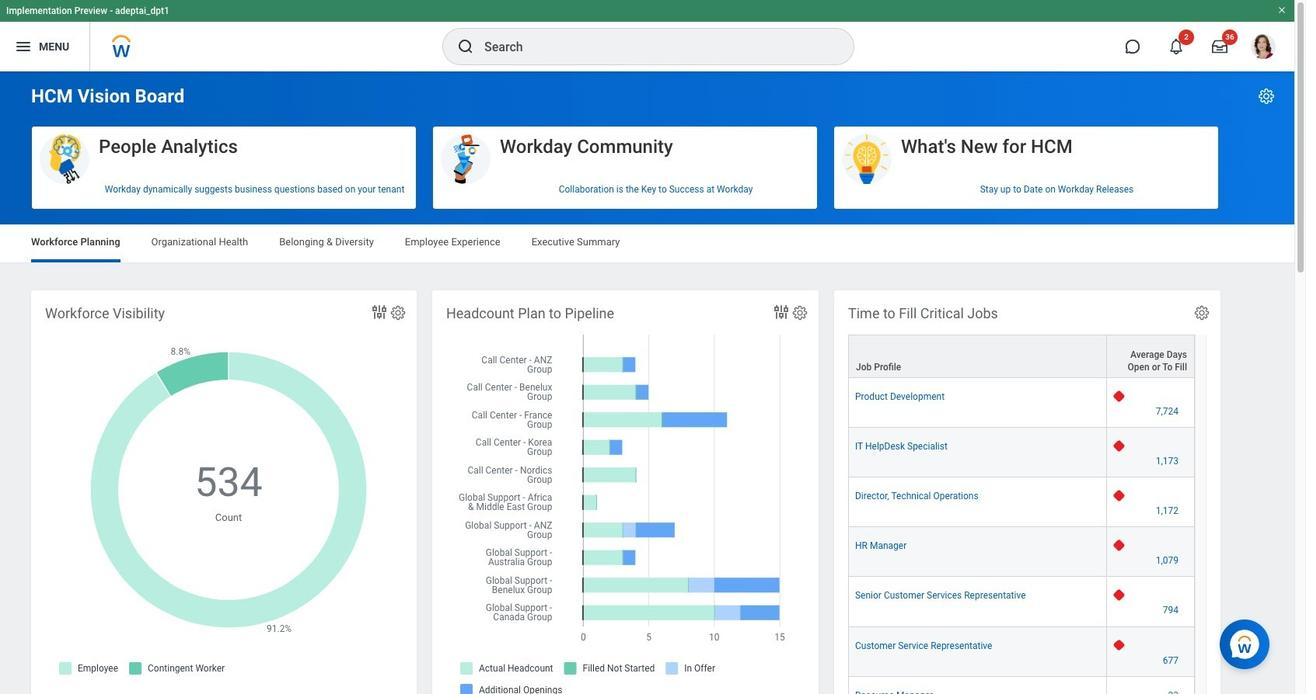 Task type: locate. For each thing, give the bounding box(es) containing it.
1 horizontal spatial configure and view chart data image
[[772, 303, 791, 322]]

0 horizontal spatial configure and view chart data image
[[370, 303, 389, 322]]

4 row from the top
[[848, 478, 1195, 528]]

workforce visibility element
[[31, 291, 417, 695]]

configure and view chart data image left the configure headcount plan to pipeline image
[[772, 303, 791, 322]]

3 row from the top
[[848, 428, 1195, 478]]

configure and view chart data image for the configure headcount plan to pipeline image
[[772, 303, 791, 322]]

1 configure and view chart data image from the left
[[370, 303, 389, 322]]

row
[[848, 335, 1195, 379], [848, 379, 1195, 428], [848, 428, 1195, 478], [848, 478, 1195, 528], [848, 528, 1195, 578], [848, 578, 1195, 628], [848, 628, 1195, 678], [848, 678, 1195, 695]]

headcount plan to pipeline element
[[432, 291, 819, 695]]

time to fill critical jobs element
[[834, 291, 1221, 695]]

configure and view chart data image left configure workforce visibility icon
[[370, 303, 389, 322]]

configure and view chart data image
[[370, 303, 389, 322], [772, 303, 791, 322]]

configure and view chart data image inside workforce visibility element
[[370, 303, 389, 322]]

configure headcount plan to pipeline image
[[791, 305, 808, 322]]

close environment banner image
[[1277, 5, 1287, 15]]

profile logan mcneil image
[[1251, 34, 1276, 62]]

Search Workday  search field
[[484, 30, 822, 64]]

banner
[[0, 0, 1294, 72]]

main content
[[0, 72, 1294, 695]]

2 configure and view chart data image from the left
[[772, 303, 791, 322]]

justify image
[[14, 37, 33, 56]]

configure and view chart data image inside headcount plan to pipeline "element"
[[772, 303, 791, 322]]

tab list
[[16, 225, 1279, 263]]



Task type: vqa. For each thing, say whether or not it's contained in the screenshot.
close environment banner image
yes



Task type: describe. For each thing, give the bounding box(es) containing it.
configure and view chart data image for configure workforce visibility icon
[[370, 303, 389, 322]]

inbox large image
[[1212, 39, 1227, 54]]

7 row from the top
[[848, 628, 1195, 678]]

average days open or to fill image
[[1113, 690, 1188, 695]]

5 row from the top
[[848, 528, 1195, 578]]

8 row from the top
[[848, 678, 1195, 695]]

configure this page image
[[1257, 87, 1276, 106]]

notifications large image
[[1168, 39, 1184, 54]]

1 row from the top
[[848, 335, 1195, 379]]

6 row from the top
[[848, 578, 1195, 628]]

2 row from the top
[[848, 379, 1195, 428]]

search image
[[456, 37, 475, 56]]

configure workforce visibility image
[[389, 305, 407, 322]]



